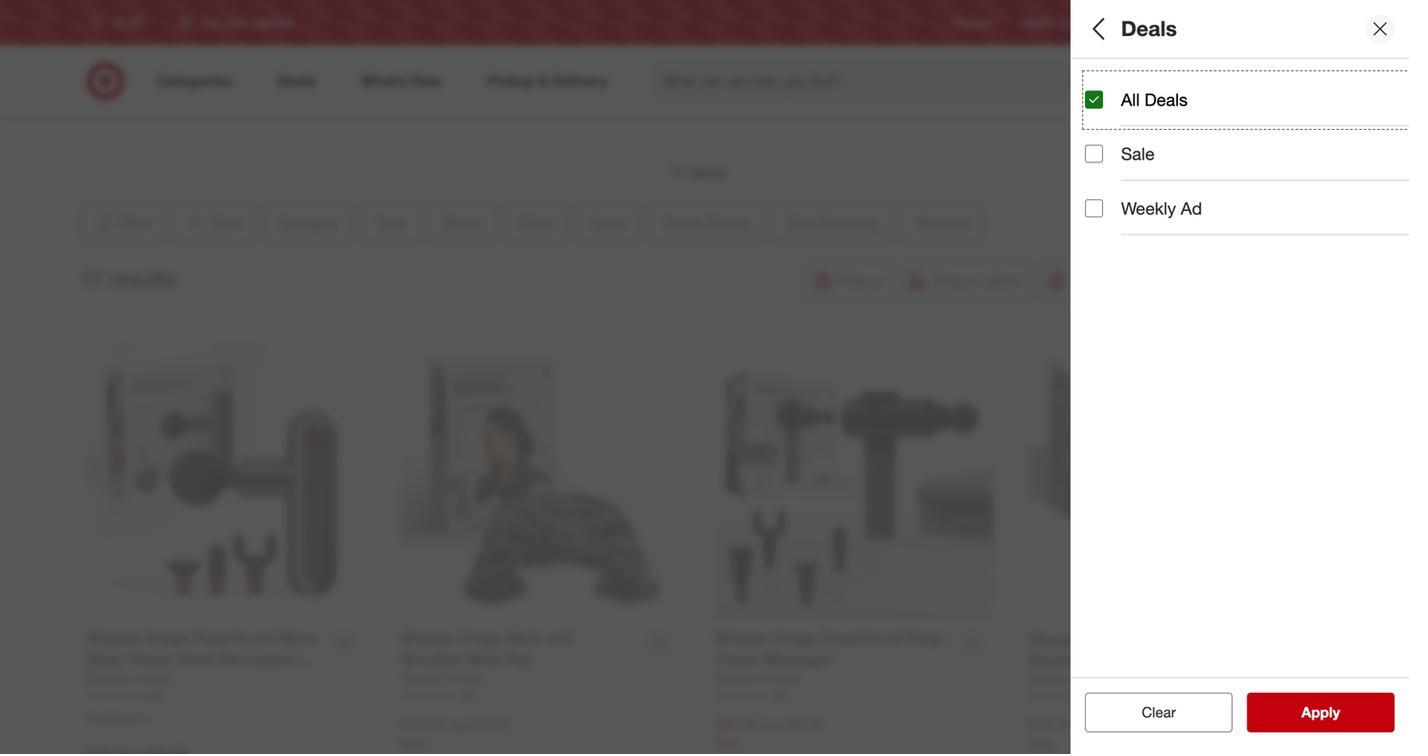 Task type: locate. For each thing, give the bounding box(es) containing it.
all
[[1085, 16, 1110, 41], [1122, 89, 1140, 110]]

$12.74 for 146
[[1030, 717, 1073, 734]]

$14.99 down 146
[[1099, 718, 1136, 734]]

target circle link
[[1175, 15, 1235, 30]]

1 vertical spatial 17
[[80, 266, 103, 292]]

see
[[1283, 704, 1309, 722]]

reg down 146
[[1077, 718, 1095, 734]]

$99.99
[[784, 717, 822, 733]]

clear inside button
[[1133, 704, 1167, 722]]

1 horizontal spatial all
[[1122, 89, 1140, 110]]

0 vertical spatial all
[[1085, 16, 1110, 41]]

144
[[457, 689, 475, 703]]

filters
[[1116, 16, 1172, 41]]

all inside deals dialog
[[1122, 89, 1140, 110]]

weekly
[[1023, 16, 1057, 29], [1122, 198, 1176, 219]]

$12.74 reg $14.99 sale for 146
[[1030, 717, 1136, 753]]

all
[[1171, 704, 1185, 722]]

0 horizontal spatial results
[[109, 266, 176, 292]]

231
[[772, 689, 790, 703]]

reg for 144
[[448, 717, 467, 733]]

0 horizontal spatial $14.99
[[470, 717, 508, 733]]

17 results
[[80, 266, 176, 292]]

results
[[109, 266, 176, 292], [1313, 704, 1360, 722]]

0 horizontal spatial reg
[[448, 717, 467, 733]]

clear inside button
[[1142, 704, 1176, 722]]

0 horizontal spatial weekly ad
[[1023, 16, 1074, 29]]

sale for 231
[[716, 736, 740, 752]]

1 vertical spatial weekly ad
[[1122, 198, 1203, 219]]

results inside button
[[1313, 704, 1360, 722]]

see results button
[[1247, 693, 1395, 733]]

1 horizontal spatial $12.74 reg $14.99 sale
[[1030, 717, 1136, 753]]

115
[[143, 689, 161, 703]]

0 horizontal spatial ad
[[1060, 16, 1074, 29]]

0 horizontal spatial $12.74
[[401, 716, 445, 734]]

1 horizontal spatial results
[[1313, 704, 1360, 722]]

weekly ad
[[1023, 16, 1074, 29], [1122, 198, 1203, 219]]

ad right black;
[[1181, 198, 1203, 219]]

ad
[[1060, 16, 1074, 29], [1181, 198, 1203, 219]]

sale inside the $84.99 reg $99.99 sale
[[716, 736, 740, 752]]

$12.74 reg $14.99 sale for 144
[[401, 716, 508, 752]]

0 horizontal spatial 17
[[80, 266, 103, 292]]

0 vertical spatial weekly ad
[[1023, 16, 1074, 29]]

brand button
[[1085, 55, 1396, 118]]

clear for clear
[[1142, 704, 1176, 722]]

2 horizontal spatial reg
[[1077, 718, 1095, 734]]

redcard
[[1103, 16, 1146, 29]]

$14.99
[[470, 717, 508, 733], [1099, 718, 1136, 734]]

reg for 146
[[1077, 718, 1095, 734]]

price button
[[1085, 118, 1396, 182]]

0 vertical spatial weekly
[[1023, 16, 1057, 29]]

1 vertical spatial weekly
[[1122, 198, 1176, 219]]

search button
[[1089, 61, 1132, 105]]

0 vertical spatial results
[[109, 266, 176, 292]]

$14.99 for 146
[[1099, 718, 1136, 734]]

1 vertical spatial all
[[1122, 89, 1140, 110]]

reg
[[448, 717, 467, 733], [762, 717, 781, 733], [1077, 718, 1095, 734]]

registry
[[954, 16, 994, 29]]

clear
[[1133, 704, 1167, 722], [1142, 704, 1176, 722]]

all inside dialog
[[1085, 16, 1110, 41]]

1 horizontal spatial weekly ad
[[1122, 198, 1203, 219]]

reg down the 144
[[448, 717, 467, 733]]

1 horizontal spatial 17
[[670, 164, 686, 182]]

clear button
[[1085, 693, 1233, 733]]

17 items
[[670, 164, 726, 182]]

$14.99 down the 144
[[470, 717, 508, 733]]

1 horizontal spatial ad
[[1181, 198, 1203, 219]]

$12.74 reg $14.99 sale down the 144
[[401, 716, 508, 752]]

0 horizontal spatial all
[[1085, 16, 1110, 41]]

color
[[1085, 194, 1130, 215]]

0 vertical spatial 17
[[670, 164, 686, 182]]

redcard link
[[1103, 15, 1146, 30]]

target circle
[[1175, 16, 1235, 29]]

weekly ad link
[[1023, 15, 1074, 30]]

144 link
[[401, 688, 680, 704]]

1 vertical spatial ad
[[1181, 198, 1203, 219]]

0 horizontal spatial $12.74 reg $14.99 sale
[[401, 716, 508, 752]]

reg inside the $84.99 reg $99.99 sale
[[762, 717, 781, 733]]

Sale checkbox
[[1085, 145, 1103, 163]]

1 horizontal spatial $14.99
[[1099, 718, 1136, 734]]

$12.74 for 144
[[401, 716, 445, 734]]

1 horizontal spatial $12.74
[[1030, 717, 1073, 734]]

all left filters
[[1085, 16, 1110, 41]]

weekly inside deals dialog
[[1122, 198, 1176, 219]]

reg down 231
[[762, 717, 781, 733]]

2 clear from the left
[[1142, 704, 1176, 722]]

$12.74 reg $14.99 sale down 146
[[1030, 717, 1136, 753]]

sale
[[1122, 144, 1155, 164], [401, 736, 426, 752], [716, 736, 740, 752], [1030, 737, 1055, 753]]

apply button
[[1247, 693, 1395, 733]]

search
[[1089, 74, 1132, 92]]

1 horizontal spatial reg
[[762, 717, 781, 733]]

$14.99 for 144
[[470, 717, 508, 733]]

0 vertical spatial ad
[[1060, 16, 1074, 29]]

$12.74 reg $14.99 sale
[[401, 716, 508, 752], [1030, 717, 1136, 753]]

1 horizontal spatial weekly
[[1122, 198, 1176, 219]]

all right all deals option
[[1122, 89, 1140, 110]]

17
[[670, 164, 686, 182], [80, 266, 103, 292]]

$12.74
[[401, 716, 445, 734], [1030, 717, 1073, 734]]

deals
[[1122, 16, 1177, 41], [1145, 89, 1188, 110]]

1 clear from the left
[[1133, 704, 1167, 722]]

clear all button
[[1085, 693, 1233, 733]]

ad left redcard
[[1060, 16, 1074, 29]]

1 vertical spatial results
[[1313, 704, 1360, 722]]



Task type: describe. For each thing, give the bounding box(es) containing it.
Weekly Ad checkbox
[[1085, 199, 1103, 217]]

0 horizontal spatial weekly
[[1023, 16, 1057, 29]]

results for 17 results
[[109, 266, 176, 292]]

all deals
[[1122, 89, 1188, 110]]

clear all
[[1133, 704, 1185, 722]]

see results
[[1283, 704, 1360, 722]]

What can we help you find? suggestions appear below search field
[[652, 61, 1102, 101]]

deals dialog
[[1071, 0, 1410, 755]]

clear for clear all
[[1133, 704, 1167, 722]]

146 link
[[1030, 689, 1309, 705]]

17 for 17 items
[[670, 164, 686, 182]]

items
[[690, 164, 726, 182]]

115 link
[[87, 688, 365, 704]]

registry link
[[954, 15, 994, 30]]

reg for 231
[[762, 717, 781, 733]]

1 vertical spatial deals
[[1145, 89, 1188, 110]]

all filters
[[1085, 16, 1172, 41]]

146
[[1086, 690, 1104, 704]]

231 link
[[716, 688, 994, 704]]

17 for 17 results
[[80, 266, 103, 292]]

color beige; black; gray
[[1085, 194, 1190, 233]]

results for see results
[[1313, 704, 1360, 722]]

ad inside deals dialog
[[1181, 198, 1203, 219]]

gray
[[1164, 217, 1190, 233]]

apply
[[1302, 704, 1341, 722]]

black;
[[1125, 217, 1160, 233]]

sale inside deals dialog
[[1122, 144, 1155, 164]]

$84.99 reg $99.99 sale
[[716, 716, 822, 752]]

$84.99
[[716, 716, 759, 734]]

price
[[1085, 137, 1128, 158]]

target
[[1175, 16, 1204, 29]]

all filters dialog
[[1071, 0, 1410, 755]]

0 vertical spatial deals
[[1122, 16, 1177, 41]]

all for all filters
[[1085, 16, 1110, 41]]

All Deals checkbox
[[1085, 91, 1103, 109]]

all for all deals
[[1122, 89, 1140, 110]]

sale for 144
[[401, 736, 426, 752]]

brand
[[1085, 74, 1135, 94]]

circle
[[1207, 16, 1235, 29]]

beige;
[[1085, 217, 1122, 233]]

sale for 146
[[1030, 737, 1055, 753]]

weekly ad inside deals dialog
[[1122, 198, 1203, 219]]



Task type: vqa. For each thing, say whether or not it's contained in the screenshot.
the $14.99 associated with 144
yes



